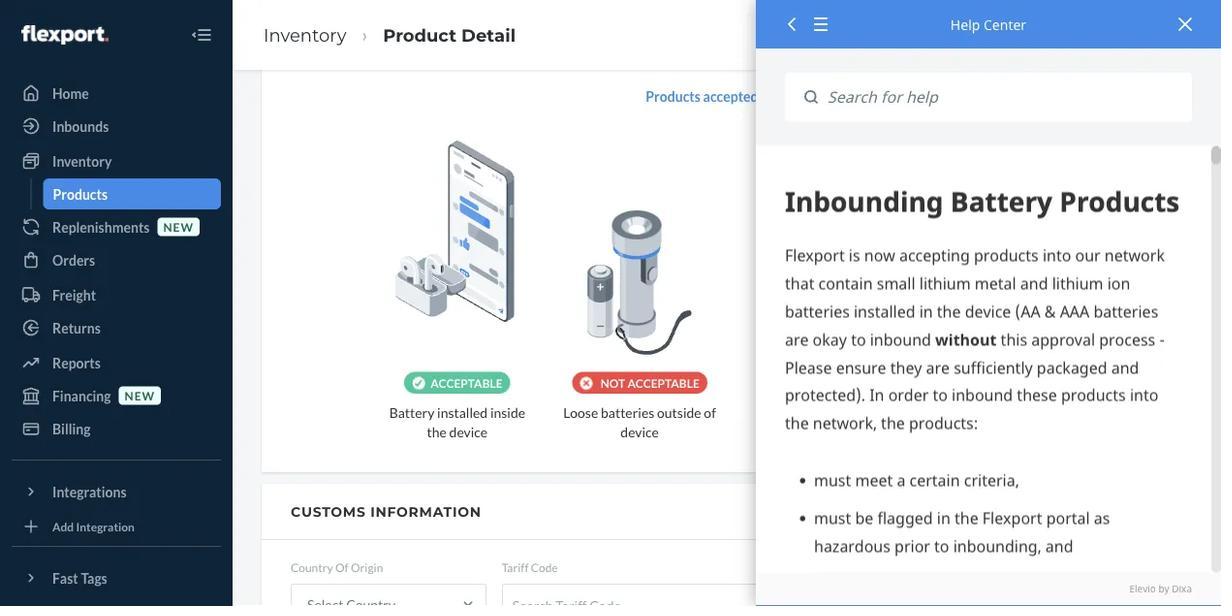 Task type: vqa. For each thing, say whether or not it's contained in the screenshot.
Open notifications image
no



Task type: locate. For each thing, give the bounding box(es) containing it.
0 vertical spatial by
[[761, 88, 776, 104]]

1 vertical spatial valid
[[836, 315, 865, 331]]

1 valid from the top
[[836, 286, 865, 302]]

not left expired
[[958, 315, 978, 331]]

tariff
[[502, 561, 529, 575]]

the down battery
[[427, 423, 447, 440]]

fee to fulfill any units that contain a battery.
[[782, 365, 1195, 401]]

0 horizontal spatial that
[[907, 315, 932, 331]]

1 horizontal spatial device
[[621, 423, 659, 440]]

document
[[977, 286, 1036, 302]]

acceptable up the outside
[[628, 376, 700, 390]]

products up replenishments at the left top of the page
[[53, 186, 108, 202]]

battery
[[389, 404, 435, 420]]

device
[[450, 423, 488, 440], [621, 423, 659, 440]]

1 vertical spatial by
[[894, 198, 908, 215]]

financing
[[52, 387, 111, 404]]

0 vertical spatial customs
[[291, 503, 366, 520]]

0 horizontal spatial the
[[427, 423, 447, 440]]

country
[[291, 561, 333, 575]]

per
[[948, 365, 968, 382]]

0 horizontal spatial customs
[[291, 503, 366, 520]]

products link
[[43, 178, 221, 209]]

new down reports link on the bottom left of the page
[[125, 388, 155, 402]]

flexport will charge a $0.11 per unit
[[782, 365, 995, 382]]

device down installed
[[450, 423, 488, 440]]

0 horizontal spatial not
[[835, 256, 856, 273]]

products
[[646, 88, 701, 104], [53, 186, 108, 202]]

a left "msds"
[[827, 315, 834, 331]]

inside
[[491, 404, 526, 420]]

0 vertical spatial inventory
[[264, 24, 347, 45]]

the
[[859, 142, 878, 159], [427, 423, 447, 440]]

the left product
[[859, 142, 878, 159]]

device inside loose batteries outside of device
[[621, 423, 659, 440]]

not
[[601, 376, 626, 390]]

device inside battery installed inside the device
[[450, 423, 488, 440]]

code
[[531, 561, 558, 575]]

1 vertical spatial not
[[958, 315, 978, 331]]

a left battery.
[[782, 385, 788, 401]]

customs up country of origin
[[291, 503, 366, 520]]

not
[[835, 256, 856, 273], [958, 315, 978, 331]]

1 device from the left
[[450, 423, 488, 440]]

1 horizontal spatial customs
[[1105, 561, 1150, 575]]

0 vertical spatial the
[[859, 142, 878, 159]]

product detail link
[[383, 24, 516, 45]]

has for has a valid msds that has not expired
[[804, 315, 824, 331]]

0 vertical spatial that
[[907, 315, 932, 331]]

product
[[383, 24, 457, 45]]

home
[[52, 85, 89, 101]]

new
[[163, 220, 194, 234], [125, 388, 155, 402]]

0 horizontal spatial products
[[53, 186, 108, 202]]

customs
[[291, 503, 366, 520], [1105, 561, 1150, 575]]

1 horizontal spatial acceptable
[[628, 376, 700, 390]]

inbounds link
[[12, 111, 221, 142]]

elevio by dixa
[[1130, 583, 1193, 596]]

customs for customs value
[[1105, 561, 1150, 575]]

0 vertical spatial inventory link
[[264, 24, 347, 45]]

tariff code
[[502, 561, 558, 575]]

billing link
[[12, 413, 221, 444]]

products inside products link
[[53, 186, 108, 202]]

1 vertical spatial inventory
[[52, 153, 112, 169]]

0 horizontal spatial device
[[450, 423, 488, 440]]

that down has a valid un test summary document in the right top of the page
[[907, 315, 932, 331]]

valid left un
[[836, 286, 865, 302]]

by right 'accepted'
[[761, 88, 776, 104]]

1 vertical spatial products
[[53, 186, 108, 202]]

0 horizontal spatial by
[[761, 88, 776, 104]]

test
[[890, 286, 915, 302]]

breadcrumbs navigation
[[248, 7, 531, 63]]

0 horizontal spatial new
[[125, 388, 155, 402]]

customs up the elevio
[[1105, 561, 1150, 575]]

can be shipped by air
[[804, 198, 927, 215]]

help center
[[951, 15, 1027, 33]]

1 horizontal spatial not
[[958, 315, 978, 331]]

integrations
[[52, 483, 127, 500]]

2 vertical spatial by
[[1159, 583, 1170, 596]]

not right does
[[835, 256, 856, 273]]

1 horizontal spatial inventory link
[[264, 24, 347, 45]]

require
[[859, 256, 902, 273]]

detail
[[462, 24, 516, 45]]

1 vertical spatial customs
[[1105, 561, 1150, 575]]

product
[[881, 142, 928, 159]]

1 horizontal spatial inventory
[[264, 24, 347, 45]]

the inside battery installed inside the device
[[427, 423, 447, 440]]

1 horizontal spatial that
[[1123, 365, 1148, 382]]

elevio
[[1130, 583, 1157, 596]]

acceptable up installed
[[431, 376, 503, 390]]

2 horizontal spatial by
[[1159, 583, 1170, 596]]

battery.
[[791, 385, 837, 401]]

not acceptable
[[601, 376, 700, 390]]

device down batteries
[[621, 423, 659, 440]]

2 device from the left
[[621, 423, 659, 440]]

flexport
[[779, 88, 831, 104], [782, 365, 832, 382]]

0 vertical spatial flexport
[[779, 88, 831, 104]]

flexport up battery.
[[782, 365, 832, 382]]

by left dixa
[[1159, 583, 1170, 596]]

by left air
[[894, 198, 908, 215]]

that right 'units'
[[1123, 365, 1148, 382]]

products for products accepted by flexport
[[646, 88, 701, 104]]

2 valid from the top
[[836, 315, 865, 331]]

dixa
[[1173, 583, 1193, 596]]

None text field
[[1105, 584, 1202, 606]]

inbounds
[[52, 118, 109, 134]]

add integration
[[52, 519, 135, 533]]

valid for un
[[836, 286, 865, 302]]

1 horizontal spatial products
[[646, 88, 701, 104]]

new down products link
[[163, 220, 194, 234]]

of
[[704, 404, 716, 420]]

can
[[804, 198, 825, 215]]

0 vertical spatial valid
[[836, 286, 865, 302]]

1 vertical spatial inventory link
[[12, 145, 221, 176]]

1 vertical spatial the
[[427, 423, 447, 440]]

valid
[[836, 286, 865, 302], [836, 315, 865, 331]]

1 horizontal spatial the
[[859, 142, 878, 159]]

0 vertical spatial new
[[163, 220, 194, 234]]

products left 'accepted'
[[646, 88, 701, 104]]

has
[[804, 286, 824, 302], [804, 315, 824, 331], [934, 315, 955, 331]]

1 horizontal spatial new
[[163, 220, 194, 234]]

1 horizontal spatial by
[[894, 198, 908, 215]]

0 vertical spatial products
[[646, 88, 701, 104]]

flexport left "chevron up" image
[[779, 88, 831, 104]]

reports
[[52, 354, 101, 371]]

by
[[761, 88, 776, 104], [894, 198, 908, 215], [1159, 583, 1170, 596]]

acceptable
[[431, 376, 503, 390], [628, 376, 700, 390]]

valid left "msds"
[[836, 315, 865, 331]]

does not require special handling equipment
[[804, 256, 1066, 273]]

that
[[907, 315, 932, 331], [1123, 365, 1148, 382]]

fee
[[998, 365, 1016, 382]]

0 horizontal spatial inventory link
[[12, 145, 221, 176]]

freight link
[[12, 279, 221, 310]]

unit
[[971, 365, 995, 382]]

battery requirements button
[[889, 412, 1019, 432]]

products accepted by flexport
[[646, 88, 831, 104]]

device for batteries
[[621, 423, 659, 440]]

1 vertical spatial new
[[125, 388, 155, 402]]

1 vertical spatial that
[[1123, 365, 1148, 382]]

0 horizontal spatial acceptable
[[431, 376, 503, 390]]



Task type: describe. For each thing, give the bounding box(es) containing it.
new for replenishments
[[163, 220, 194, 234]]

un
[[867, 286, 888, 302]]

integrations button
[[12, 476, 221, 507]]

customs value
[[1105, 561, 1180, 575]]

customs information
[[291, 503, 482, 520]]

fast tags
[[52, 570, 107, 586]]

help
[[951, 15, 981, 33]]

installed
[[437, 404, 488, 420]]

tags
[[81, 570, 107, 586]]

elevio by dixa link
[[785, 583, 1193, 596]]

origin
[[351, 561, 383, 575]]

that inside 'fee to fulfill any units that contain a battery.'
[[1123, 365, 1148, 382]]

handling
[[948, 256, 999, 273]]

$0.11
[[910, 365, 945, 382]]

msds
[[867, 315, 905, 331]]

0 horizontal spatial inventory
[[52, 153, 112, 169]]

inventory inside breadcrumbs navigation
[[264, 24, 347, 45]]

batteries
[[601, 404, 655, 420]]

close navigation image
[[190, 23, 213, 47]]

units
[[1091, 365, 1121, 382]]

product detail
[[383, 24, 516, 45]]

1 acceptable from the left
[[431, 376, 503, 390]]

home link
[[12, 78, 221, 109]]

shipped
[[845, 198, 891, 215]]

contain
[[1150, 365, 1195, 382]]

replenishments
[[52, 219, 150, 235]]

air
[[911, 198, 927, 215]]

be
[[827, 198, 842, 215]]

new for financing
[[125, 388, 155, 402]]

0 vertical spatial not
[[835, 256, 856, 273]]

has for has a valid un test summary document
[[804, 286, 824, 302]]

value
[[1152, 561, 1180, 575]]

add
[[52, 519, 74, 533]]

learn more about battery requirements
[[782, 414, 1019, 430]]

to
[[1019, 365, 1032, 382]]

more
[[818, 414, 849, 430]]

battery
[[889, 414, 935, 430]]

device for installed
[[450, 423, 488, 440]]

any
[[1067, 365, 1088, 382]]

products for products
[[53, 186, 108, 202]]

customs for customs information
[[291, 503, 366, 520]]

loose
[[564, 404, 599, 420]]

information
[[371, 503, 482, 520]]

outside
[[658, 404, 702, 420]]

2 acceptable from the left
[[628, 376, 700, 390]]

returns
[[52, 320, 101, 336]]

equipment
[[1002, 256, 1066, 273]]

charge
[[858, 365, 898, 382]]

additionally, the product
[[782, 142, 928, 159]]

a down does
[[827, 286, 834, 302]]

requirements
[[937, 414, 1019, 430]]

country of origin
[[291, 561, 383, 575]]

fulfill
[[1034, 365, 1065, 382]]

freight
[[52, 287, 96, 303]]

has a valid msds that has not expired
[[804, 315, 1026, 331]]

about
[[852, 414, 887, 430]]

flexport logo image
[[21, 25, 108, 45]]

Search search field
[[818, 73, 1193, 122]]

1 vertical spatial flexport
[[782, 365, 832, 382]]

chevron up image
[[835, 90, 847, 104]]

additionally,
[[782, 142, 856, 159]]

center
[[984, 15, 1027, 33]]

has a valid un test summary document
[[804, 286, 1036, 302]]

special
[[905, 256, 946, 273]]

a inside 'fee to fulfill any units that contain a battery.'
[[782, 385, 788, 401]]

billing
[[52, 420, 91, 437]]

learn
[[782, 414, 815, 430]]

loose batteries outside of device
[[564, 404, 716, 440]]

battery installed inside the device
[[389, 404, 526, 440]]

valid for msds
[[836, 315, 865, 331]]

of
[[336, 561, 349, 575]]

fast
[[52, 570, 78, 586]]

orders link
[[12, 244, 221, 275]]

fast tags button
[[12, 562, 221, 593]]

add integration link
[[12, 515, 221, 538]]

reports link
[[12, 347, 221, 378]]

integration
[[76, 519, 135, 533]]

summary
[[918, 286, 974, 302]]

returns link
[[12, 312, 221, 343]]

accepted
[[704, 88, 759, 104]]

orders
[[52, 252, 95, 268]]

expired
[[981, 315, 1026, 331]]

does
[[804, 256, 833, 273]]

a left the $0.11
[[901, 365, 908, 382]]



